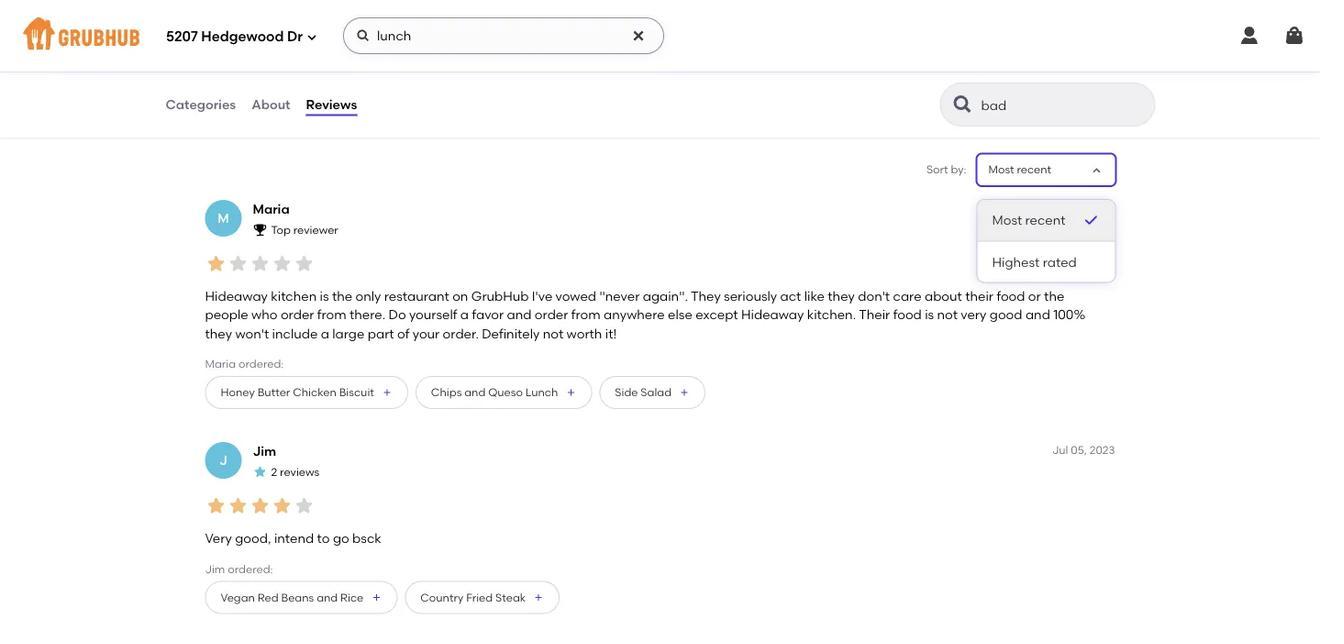 Task type: vqa. For each thing, say whether or not it's contained in the screenshot.
Lunch Soups to the left
no



Task type: locate. For each thing, give the bounding box(es) containing it.
people
[[205, 307, 248, 323]]

1 horizontal spatial from
[[571, 307, 601, 323]]

queso
[[488, 386, 523, 399]]

do
[[389, 307, 406, 323]]

order
[[390, 91, 419, 104], [281, 307, 314, 323], [535, 307, 568, 323]]

1 vertical spatial most recent
[[992, 212, 1066, 228]]

from up large at the left of the page
[[317, 307, 347, 323]]

plus icon image inside the honey butter chicken biscuit button
[[382, 387, 393, 398]]

0 vertical spatial they
[[828, 288, 855, 304]]

0 horizontal spatial maria
[[205, 357, 236, 370]]

plus icon image right "lunch"
[[566, 387, 577, 398]]

jim up 2
[[253, 444, 276, 459]]

maria for maria ordered:
[[205, 357, 236, 370]]

most recent up highest rated in the right of the page
[[992, 212, 1066, 228]]

caret down icon image
[[1090, 163, 1104, 177]]

and
[[507, 307, 532, 323], [1026, 307, 1050, 323], [464, 386, 486, 399], [317, 591, 338, 604]]

top reviewer
[[271, 224, 338, 237]]

2023
[[1090, 201, 1115, 214], [1090, 443, 1115, 457]]

country fried steak
[[420, 591, 526, 604]]

2023 for hideaway kitchen is the only restaurant on grubhub i've vowed "never again". they seriously act like they don't care about their food or the people who order from there. do yourself a favor and order from anywhere else except hideaway kitchen. their food is not very good and 100% they won't include a large part of your order. definitely not worth it!
[[1090, 201, 1115, 214]]

1 vertical spatial not
[[543, 326, 564, 341]]

1 vertical spatial ordered:
[[228, 562, 273, 576]]

maria up honey
[[205, 357, 236, 370]]

1 vertical spatial is
[[925, 307, 934, 323]]

1 from from the left
[[317, 307, 347, 323]]

not down about
[[937, 307, 958, 323]]

1 horizontal spatial svg image
[[631, 28, 646, 43]]

plus icon image inside vegan red beans and rice button
[[371, 592, 382, 603]]

the
[[332, 288, 352, 304], [1044, 288, 1065, 304]]

maria up the top
[[253, 201, 290, 217]]

anywhere
[[604, 307, 665, 323]]

0 vertical spatial recent
[[1017, 163, 1052, 176]]

2 2023 from the top
[[1090, 443, 1115, 457]]

plus icon image for vegan red beans and rice
[[371, 592, 382, 603]]

0 horizontal spatial the
[[332, 288, 352, 304]]

most recent up aug
[[989, 163, 1052, 176]]

0 horizontal spatial svg image
[[306, 32, 317, 43]]

1 vertical spatial 2023
[[1090, 443, 1115, 457]]

hideaway
[[205, 288, 268, 304], [741, 307, 804, 323]]

good,
[[235, 531, 271, 546]]

most recent
[[989, 163, 1052, 176], [992, 212, 1066, 228]]

jul
[[1052, 443, 1068, 457]]

hideaway kitchen is the only restaurant on grubhub i've vowed "never again". they seriously act like they don't care about their food or the people who order from there. do yourself a favor and order from anywhere else except hideaway kitchen. their food is not very good and 100% they won't include a large part of your order. definitely not worth it!
[[205, 288, 1086, 341]]

steak
[[496, 591, 526, 604]]

grubhub
[[471, 288, 529, 304]]

and left rice
[[317, 591, 338, 604]]

order down i've
[[535, 307, 568, 323]]

red
[[258, 591, 279, 604]]

0 horizontal spatial a
[[321, 326, 329, 341]]

food up good
[[997, 288, 1025, 304]]

they
[[691, 288, 721, 304]]

country
[[420, 591, 464, 604]]

1 horizontal spatial jim
[[253, 444, 276, 459]]

5207
[[166, 29, 198, 45]]

most recent option
[[978, 200, 1115, 242]]

plus icon image
[[382, 387, 393, 398], [566, 387, 577, 398], [679, 387, 690, 398], [371, 592, 382, 603], [533, 592, 544, 603]]

hideaway up people
[[205, 288, 268, 304]]

plus icon image inside chips and queso lunch button
[[566, 387, 577, 398]]

and right chips
[[464, 386, 486, 399]]

jim down 'very'
[[205, 562, 225, 576]]

and inside button
[[464, 386, 486, 399]]

0 horizontal spatial jim
[[205, 562, 225, 576]]

2
[[271, 466, 277, 479]]

0 vertical spatial 2023
[[1090, 201, 1115, 214]]

1 vertical spatial maria
[[205, 357, 236, 370]]

j
[[219, 453, 227, 468]]

1 the from the left
[[332, 288, 352, 304]]

not left worth
[[543, 326, 564, 341]]

correct
[[390, 72, 431, 85]]

a left large at the left of the page
[[321, 326, 329, 341]]

very
[[961, 307, 987, 323]]

plus icon image for chips and queso lunch
[[566, 387, 577, 398]]

96
[[303, 52, 318, 67]]

the left 'only'
[[332, 288, 352, 304]]

highest rated
[[992, 254, 1077, 270]]

0 horizontal spatial is
[[320, 288, 329, 304]]

star icon image
[[205, 253, 227, 275], [227, 253, 249, 275], [249, 253, 271, 275], [271, 253, 293, 275], [293, 253, 315, 275], [253, 465, 267, 479], [205, 495, 227, 517], [227, 495, 249, 517], [249, 495, 271, 517], [271, 495, 293, 517], [293, 495, 315, 517]]

very good, intend to go bsck
[[205, 531, 381, 546]]

1 horizontal spatial order
[[390, 91, 419, 104]]

country fried steak button
[[405, 581, 560, 614]]

maria
[[253, 201, 290, 217], [205, 357, 236, 370]]

plus icon image inside side salad button
[[679, 387, 690, 398]]

1 horizontal spatial the
[[1044, 288, 1065, 304]]

they
[[828, 288, 855, 304], [205, 326, 232, 341]]

2023 right "31,"
[[1090, 201, 1115, 214]]

plus icon image right rice
[[371, 592, 382, 603]]

most up highest
[[992, 212, 1022, 228]]

and down or
[[1026, 307, 1050, 323]]

0 vertical spatial jim
[[253, 444, 276, 459]]

recent up aug
[[1017, 163, 1052, 176]]

ordered: down good,
[[228, 562, 273, 576]]

0 horizontal spatial order
[[281, 307, 314, 323]]

1 horizontal spatial they
[[828, 288, 855, 304]]

jim
[[253, 444, 276, 459], [205, 562, 225, 576]]

0 vertical spatial is
[[320, 288, 329, 304]]

honey butter chicken biscuit button
[[205, 376, 408, 409]]

1 vertical spatial food
[[997, 288, 1025, 304]]

1 horizontal spatial svg image
[[1239, 25, 1261, 47]]

0 horizontal spatial food
[[249, 72, 273, 85]]

1 vertical spatial recent
[[1025, 212, 1066, 228]]

order.
[[443, 326, 479, 341]]

plus icon image right steak
[[533, 592, 544, 603]]

plus icon image right salad
[[679, 387, 690, 398]]

Sort by: field
[[989, 162, 1052, 178]]

0 vertical spatial food
[[249, 72, 273, 85]]

most right by:
[[989, 163, 1014, 176]]

not
[[937, 307, 958, 323], [543, 326, 564, 341]]

ordered: for kitchen
[[239, 357, 284, 370]]

lunch
[[526, 386, 558, 399]]

1 vertical spatial most
[[992, 212, 1022, 228]]

0 vertical spatial a
[[460, 307, 469, 323]]

hideaway down act
[[741, 307, 804, 323]]

svg image
[[1284, 25, 1306, 47], [356, 28, 371, 43], [631, 28, 646, 43]]

favor
[[472, 307, 504, 323]]

worth
[[567, 326, 602, 341]]

recent left "31,"
[[1025, 212, 1066, 228]]

plus icon image right biscuit
[[382, 387, 393, 398]]

most
[[989, 163, 1014, 176], [992, 212, 1022, 228]]

food up about
[[249, 72, 273, 85]]

0 vertical spatial hideaway
[[205, 288, 268, 304]]

Search for food, convenience, alcohol... search field
[[343, 17, 664, 54]]

i've
[[532, 288, 553, 304]]

1 horizontal spatial food
[[893, 307, 922, 323]]

trophy icon image
[[253, 222, 267, 237]]

good
[[216, 72, 246, 85]]

they up kitchen.
[[828, 288, 855, 304]]

chips and queso lunch
[[431, 386, 558, 399]]

categories button
[[165, 72, 237, 138]]

1 horizontal spatial is
[[925, 307, 934, 323]]

a up order.
[[460, 307, 469, 323]]

vowed
[[556, 288, 596, 304]]

is
[[320, 288, 329, 304], [925, 307, 934, 323]]

main navigation navigation
[[0, 0, 1320, 72]]

213 ratings
[[216, 19, 282, 35]]

from
[[317, 307, 347, 323], [571, 307, 601, 323]]

honey
[[221, 386, 255, 399]]

from up worth
[[571, 307, 601, 323]]

0 vertical spatial most
[[989, 163, 1014, 176]]

their
[[859, 307, 890, 323]]

1 horizontal spatial not
[[937, 307, 958, 323]]

a
[[460, 307, 469, 323], [321, 326, 329, 341]]

is right the kitchen
[[320, 288, 329, 304]]

don't
[[858, 288, 890, 304]]

1 vertical spatial jim
[[205, 562, 225, 576]]

0 vertical spatial maria
[[253, 201, 290, 217]]

0 vertical spatial ordered:
[[239, 357, 284, 370]]

search icon image
[[952, 94, 974, 116]]

is down about
[[925, 307, 934, 323]]

0 horizontal spatial hideaway
[[205, 288, 268, 304]]

1 horizontal spatial maria
[[253, 201, 290, 217]]

vegan red beans and rice button
[[205, 581, 398, 614]]

0 vertical spatial most recent
[[989, 163, 1052, 176]]

sort by:
[[927, 163, 967, 176]]

1 horizontal spatial a
[[460, 307, 469, 323]]

ratings
[[238, 19, 282, 35]]

jim ordered:
[[205, 562, 273, 576]]

jul 05, 2023
[[1052, 443, 1115, 457]]

most inside option
[[992, 212, 1022, 228]]

food down care
[[893, 307, 922, 323]]

of
[[397, 326, 410, 341]]

0 horizontal spatial from
[[317, 307, 347, 323]]

1 2023 from the top
[[1090, 201, 1115, 214]]

order down the correct
[[390, 91, 419, 104]]

1 vertical spatial a
[[321, 326, 329, 341]]

order up include
[[281, 307, 314, 323]]

intend
[[274, 531, 314, 546]]

they down people
[[205, 326, 232, 341]]

the right or
[[1044, 288, 1065, 304]]

most recent inside option
[[992, 212, 1066, 228]]

delivery
[[303, 91, 344, 104]]

1 horizontal spatial hideaway
[[741, 307, 804, 323]]

food
[[249, 72, 273, 85], [997, 288, 1025, 304], [893, 307, 922, 323]]

2023 right 05,
[[1090, 443, 1115, 457]]

0 horizontal spatial they
[[205, 326, 232, 341]]

plus icon image inside country fried steak button
[[533, 592, 544, 603]]

0 horizontal spatial not
[[543, 326, 564, 341]]

svg image
[[1239, 25, 1261, 47], [306, 32, 317, 43]]

Search Hideaway Kitchen & Bar search field
[[979, 96, 1120, 114]]

ordered: up butter
[[239, 357, 284, 370]]



Task type: describe. For each thing, give the bounding box(es) containing it.
definitely
[[482, 326, 540, 341]]

vegan red beans and rice
[[221, 591, 364, 604]]

plus icon image for honey butter chicken biscuit
[[382, 387, 393, 398]]

0 horizontal spatial svg image
[[356, 28, 371, 43]]

fried
[[466, 591, 493, 604]]

vegan
[[221, 591, 255, 604]]

reviews button
[[305, 72, 358, 138]]

100%
[[1054, 307, 1086, 323]]

to
[[317, 531, 330, 546]]

only
[[356, 288, 381, 304]]

side salad
[[615, 386, 672, 399]]

like
[[804, 288, 825, 304]]

rated
[[1043, 254, 1077, 270]]

recent inside sort by: field
[[1017, 163, 1052, 176]]

2 the from the left
[[1044, 288, 1065, 304]]

or
[[1028, 288, 1041, 304]]

96 on time delivery
[[303, 52, 346, 104]]

food inside "84 good food"
[[249, 72, 273, 85]]

reviews
[[306, 97, 357, 112]]

05,
[[1071, 443, 1087, 457]]

very
[[205, 531, 232, 546]]

0 vertical spatial not
[[937, 307, 958, 323]]

2 vertical spatial food
[[893, 307, 922, 323]]

1 vertical spatial hideaway
[[741, 307, 804, 323]]

honey butter chicken biscuit
[[221, 386, 374, 399]]

84 good food
[[216, 52, 273, 85]]

5207 hedgewood dr
[[166, 29, 303, 45]]

"never
[[600, 288, 640, 304]]

their
[[965, 288, 994, 304]]

bsck
[[352, 531, 381, 546]]

there.
[[350, 307, 386, 323]]

won't
[[235, 326, 269, 341]]

about button
[[251, 72, 291, 138]]

by:
[[951, 163, 967, 176]]

1 vertical spatial they
[[205, 326, 232, 341]]

84
[[216, 52, 232, 67]]

2 horizontal spatial svg image
[[1284, 25, 1306, 47]]

order inside '88 correct order'
[[390, 91, 419, 104]]

ordered: for good,
[[228, 562, 273, 576]]

dr
[[287, 29, 303, 45]]

31,
[[1074, 201, 1087, 214]]

plus icon image for side salad
[[679, 387, 690, 398]]

and inside button
[[317, 591, 338, 604]]

most inside sort by: field
[[989, 163, 1014, 176]]

go
[[333, 531, 349, 546]]

side salad button
[[599, 376, 706, 409]]

about
[[252, 97, 290, 112]]

aug 31, 2023
[[1050, 201, 1115, 214]]

2 from from the left
[[571, 307, 601, 323]]

include
[[272, 326, 318, 341]]

recent inside option
[[1025, 212, 1066, 228]]

maria ordered:
[[205, 357, 284, 370]]

categories
[[166, 97, 236, 112]]

on
[[303, 72, 319, 85]]

jim for jim
[[253, 444, 276, 459]]

butter
[[258, 386, 290, 399]]

top
[[271, 224, 291, 237]]

beans
[[281, 591, 314, 604]]

jim for jim ordered:
[[205, 562, 225, 576]]

kitchen.
[[807, 307, 856, 323]]

m
[[218, 210, 229, 226]]

care
[[893, 288, 922, 304]]

yourself
[[409, 307, 457, 323]]

hedgewood
[[201, 29, 284, 45]]

kitchen
[[271, 288, 317, 304]]

except
[[696, 307, 738, 323]]

88 correct order
[[390, 52, 431, 104]]

side
[[615, 386, 638, 399]]

aug
[[1050, 201, 1071, 214]]

good
[[990, 307, 1023, 323]]

chips and queso lunch button
[[416, 376, 592, 409]]

else
[[668, 307, 693, 323]]

2 horizontal spatial order
[[535, 307, 568, 323]]

and up the definitely
[[507, 307, 532, 323]]

2 reviews
[[271, 466, 320, 479]]

restaurant
[[384, 288, 449, 304]]

2023 for very good, intend to go bsck
[[1090, 443, 1115, 457]]

check icon image
[[1082, 211, 1101, 230]]

maria for maria
[[253, 201, 290, 217]]

it!
[[605, 326, 617, 341]]

large
[[332, 326, 365, 341]]

213
[[216, 19, 235, 35]]

again".
[[643, 288, 688, 304]]

2 horizontal spatial food
[[997, 288, 1025, 304]]

sort
[[927, 163, 948, 176]]

salad
[[641, 386, 672, 399]]

seriously
[[724, 288, 777, 304]]

on
[[452, 288, 468, 304]]

chips
[[431, 386, 462, 399]]

chicken
[[293, 386, 337, 399]]

reviewer
[[293, 224, 338, 237]]

reviews
[[280, 466, 320, 479]]

plus icon image for country fried steak
[[533, 592, 544, 603]]



